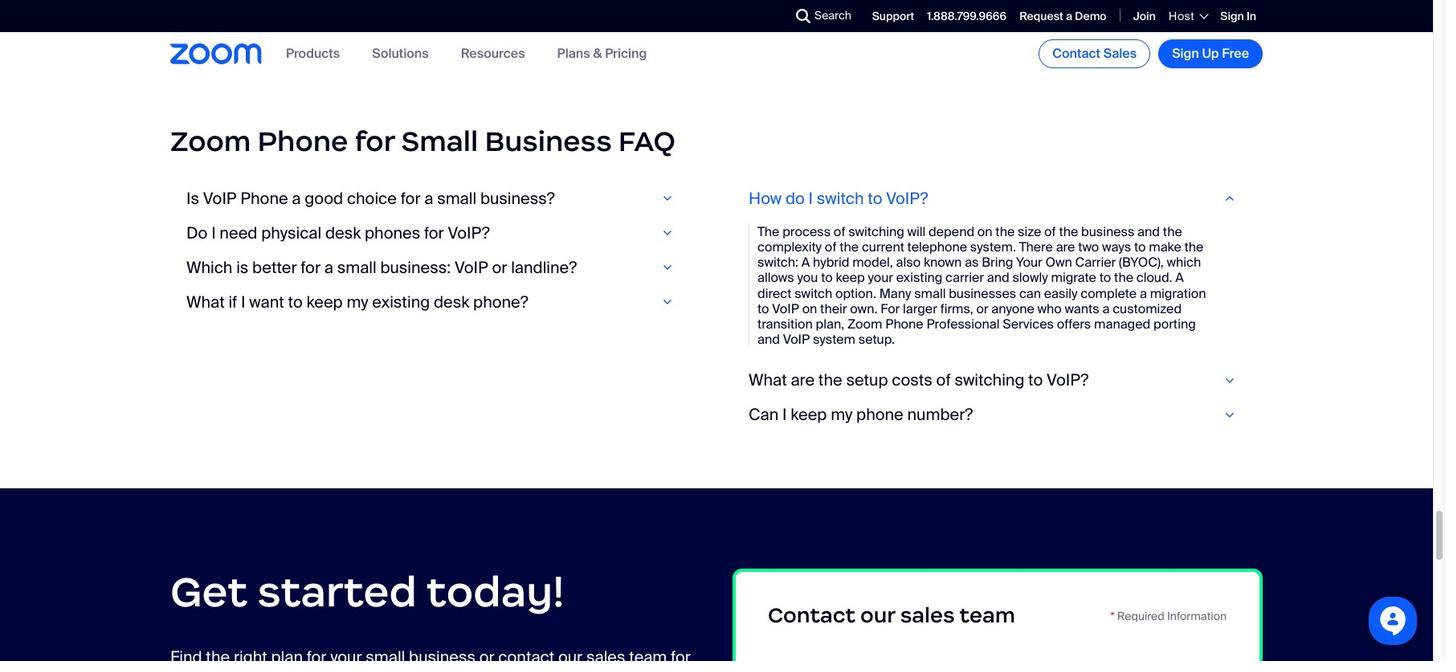 Task type: vqa. For each thing, say whether or not it's contained in the screenshot.
the right OR
yes



Task type: describe. For each thing, give the bounding box(es) containing it.
their
[[820, 300, 847, 317]]

many
[[879, 285, 911, 302]]

complexity
[[758, 239, 822, 256]]

phones
[[365, 222, 420, 243]]

sign for sign in
[[1221, 9, 1244, 23]]

two
[[1078, 239, 1099, 256]]

to right migrate
[[1100, 269, 1111, 286]]

0 vertical spatial desk
[[325, 222, 361, 243]]

contact sales link
[[1039, 39, 1151, 68]]

faq
[[618, 124, 675, 159]]

business
[[485, 124, 612, 159]]

sales
[[1104, 45, 1137, 62]]

2 vertical spatial and
[[758, 331, 780, 348]]

a down (byoc),
[[1140, 285, 1147, 302]]

for right choice
[[401, 188, 421, 209]]

phone
[[856, 404, 904, 425]]

0 vertical spatial or
[[492, 257, 507, 278]]

products
[[286, 45, 340, 62]]

anyone
[[992, 300, 1035, 317]]

&
[[593, 45, 602, 62]]

which is better for a small business: voip or landline?
[[186, 257, 577, 278]]

good
[[305, 188, 343, 209]]

cloud.
[[1137, 269, 1173, 286]]

do i need physical desk phones for voip?
[[186, 222, 490, 243]]

contact for contact sales
[[1053, 45, 1101, 62]]

need
[[220, 222, 257, 243]]

for right better at the top left of page
[[301, 257, 321, 278]]

business?
[[480, 188, 555, 209]]

1 vertical spatial small
[[337, 257, 377, 278]]

contact for contact our sales team
[[768, 603, 856, 629]]

small inside the process of switching will depend on the size of the business and the complexity of the current telephone system. there are two ways to make the switch: a hybrid model, also known as bring your own carrier (byoc), which allows you to keep your existing carrier and slowly migrate to the cloud. a direct switch option. many small businesses can easily complete a migration to voip on their own. for larger firms, or anyone who wants a customized transition plan, zoom phone professional services offers managed porting and voip system setup.
[[914, 285, 946, 302]]

business:
[[380, 257, 451, 278]]

the left size
[[996, 223, 1015, 240]]

phone?
[[473, 292, 528, 312]]

2 vertical spatial voip?
[[1047, 370, 1089, 391]]

setup.
[[859, 331, 895, 348]]

your
[[1016, 254, 1043, 271]]

offers
[[1057, 316, 1091, 333]]

0 horizontal spatial my
[[347, 292, 368, 312]]

direct
[[758, 285, 792, 302]]

1.888.799.9666
[[927, 9, 1007, 23]]

the process of switching will depend on the size of the business and the complexity of the current telephone system. there are two ways to make the switch: a hybrid model, also known as bring your own carrier (byoc), which allows you to keep your existing carrier and slowly migrate to the cloud. a direct switch option. many small businesses can easily complete a migration to voip on their own. for larger firms, or anyone who wants a customized transition plan, zoom phone professional services offers managed porting and voip system setup.
[[758, 223, 1206, 348]]

the left cloud.
[[1114, 269, 1134, 286]]

as
[[965, 254, 979, 271]]

search
[[815, 8, 851, 22]]

1 horizontal spatial small
[[437, 188, 477, 209]]

today!
[[426, 566, 564, 618]]

switch:
[[758, 254, 798, 271]]

resources
[[461, 45, 525, 62]]

better
[[252, 257, 297, 278]]

* required information
[[1111, 609, 1227, 624]]

the
[[758, 223, 780, 240]]

solutions
[[372, 45, 429, 62]]

sign up free link
[[1159, 39, 1263, 68]]

do i need physical desk phones for voip? button
[[186, 222, 684, 243]]

physical
[[261, 222, 322, 243]]

business
[[1081, 223, 1135, 240]]

a left the demo
[[1066, 9, 1073, 23]]

want
[[249, 292, 284, 312]]

firms,
[[940, 300, 973, 317]]

contact sales
[[1053, 45, 1137, 62]]

required
[[1117, 609, 1165, 624]]

ways
[[1102, 239, 1131, 256]]

migration
[[1150, 285, 1206, 302]]

zoom logo image
[[170, 44, 262, 64]]

existing inside the process of switching will depend on the size of the business and the complexity of the current telephone system. there are two ways to make the switch: a hybrid model, also known as bring your own carrier (byoc), which allows you to keep your existing carrier and slowly migrate to the cloud. a direct switch option. many small businesses can easily complete a migration to voip on their own. for larger firms, or anyone who wants a customized transition plan, zoom phone professional services offers managed porting and voip system setup.
[[896, 269, 943, 286]]

what if i want to keep my existing desk phone?
[[186, 292, 528, 312]]

request a demo link
[[1020, 9, 1107, 23]]

request a demo
[[1020, 9, 1107, 23]]

is
[[186, 188, 199, 209]]

support link
[[872, 9, 914, 23]]

transition
[[758, 316, 813, 333]]

keep inside the process of switching will depend on the size of the business and the complexity of the current telephone system. there are two ways to make the switch: a hybrid model, also known as bring your own carrier (byoc), which allows you to keep your existing carrier and slowly migrate to the cloud. a direct switch option. many small businesses can easily complete a migration to voip on their own. for larger firms, or anyone who wants a customized transition plan, zoom phone professional services offers managed porting and voip system setup.
[[836, 269, 865, 286]]

your
[[868, 269, 893, 286]]

contact our sales team
[[768, 603, 1015, 629]]

1 vertical spatial desk
[[434, 292, 469, 312]]

zoom inside the process of switching will depend on the size of the business and the complexity of the current telephone system. there are two ways to make the switch: a hybrid model, also known as bring your own carrier (byoc), which allows you to keep your existing carrier and slowly migrate to the cloud. a direct switch option. many small businesses can easily complete a migration to voip on their own. for larger firms, or anyone who wants a customized transition plan, zoom phone professional services offers managed porting and voip system setup.
[[847, 316, 882, 333]]

can i keep my phone number? button
[[749, 404, 1247, 425]]

the left current
[[840, 239, 859, 256]]

businesses
[[949, 285, 1016, 302]]

carrier
[[1075, 254, 1116, 271]]

or inside the process of switching will depend on the size of the business and the complexity of the current telephone system. there are two ways to make the switch: a hybrid model, also known as bring your own carrier (byoc), which allows you to keep your existing carrier and slowly migrate to the cloud. a direct switch option. many small businesses can easily complete a migration to voip on their own. for larger firms, or anyone who wants a customized transition plan, zoom phone professional services offers managed porting and voip system setup.
[[976, 300, 989, 317]]

wants
[[1065, 300, 1100, 317]]

costs
[[892, 370, 933, 391]]

support
[[872, 9, 914, 23]]

phone inside the process of switching will depend on the size of the business and the complexity of the current telephone system. there are two ways to make the switch: a hybrid model, also known as bring your own carrier (byoc), which allows you to keep your existing carrier and slowly migrate to the cloud. a direct switch option. many small businesses can easily complete a migration to voip on their own. for larger firms, or anyone who wants a customized transition plan, zoom phone professional services offers managed porting and voip system setup.
[[885, 316, 924, 333]]

sales
[[900, 603, 955, 629]]

carrier
[[946, 269, 984, 286]]

the right make
[[1185, 239, 1204, 256]]

is voip phone a good choice for a small business?
[[186, 188, 555, 209]]

easily
[[1044, 285, 1078, 302]]

migrate
[[1051, 269, 1097, 286]]

professional
[[927, 316, 1000, 333]]

process
[[783, 223, 831, 240]]

1 vertical spatial existing
[[372, 292, 430, 312]]

(byoc),
[[1119, 254, 1164, 271]]

voip right is
[[203, 188, 237, 209]]

zoom phone for small business faq
[[170, 124, 675, 159]]

to up current
[[868, 188, 882, 209]]

to right want
[[288, 292, 303, 312]]

porting
[[1154, 316, 1196, 333]]

choice
[[347, 188, 397, 209]]

1 vertical spatial and
[[987, 269, 1010, 286]]

make
[[1149, 239, 1182, 256]]

voip left plan,
[[783, 331, 810, 348]]

i right if
[[241, 292, 246, 312]]

0 horizontal spatial a
[[801, 254, 810, 271]]

complete
[[1081, 285, 1137, 302]]

also
[[896, 254, 921, 271]]

a left the good
[[292, 188, 301, 209]]

up
[[1202, 45, 1219, 62]]

are inside the process of switching will depend on the size of the business and the complexity of the current telephone system. there are two ways to make the switch: a hybrid model, also known as bring your own carrier (byoc), which allows you to keep your existing carrier and slowly migrate to the cloud. a direct switch option. many small businesses can easily complete a migration to voip on their own. for larger firms, or anyone who wants a customized transition plan, zoom phone professional services offers managed porting and voip system setup.
[[1056, 239, 1075, 256]]

system
[[813, 331, 856, 348]]

of up hybrid
[[834, 223, 845, 240]]

what for what if i want to keep my existing desk phone?
[[186, 292, 225, 312]]

setup
[[846, 370, 888, 391]]



Task type: locate. For each thing, give the bounding box(es) containing it.
sign inside sign up free link
[[1172, 45, 1199, 62]]

0 vertical spatial are
[[1056, 239, 1075, 256]]

do
[[186, 222, 208, 243]]

sign in
[[1221, 9, 1256, 23]]

*
[[1111, 609, 1115, 624]]

own.
[[850, 300, 878, 317]]

for
[[355, 124, 395, 159], [401, 188, 421, 209], [424, 222, 444, 243], [301, 257, 321, 278]]

on
[[978, 223, 993, 240], [802, 300, 817, 317]]

zoom up is
[[170, 124, 251, 159]]

1 horizontal spatial are
[[1056, 239, 1075, 256]]

a
[[1066, 9, 1073, 23], [292, 188, 301, 209], [424, 188, 433, 209], [324, 257, 333, 278], [1140, 285, 1147, 302], [1103, 300, 1110, 317]]

i right the do
[[211, 222, 216, 243]]

how do i switch to voip?
[[749, 188, 928, 209]]

phone down many on the right
[[885, 316, 924, 333]]

voip up phone?
[[455, 257, 488, 278]]

2 vertical spatial keep
[[791, 404, 827, 425]]

1 horizontal spatial zoom
[[847, 316, 882, 333]]

existing up larger
[[896, 269, 943, 286]]

sign left up
[[1172, 45, 1199, 62]]

1 vertical spatial zoom
[[847, 316, 882, 333]]

how do i switch to voip? button
[[749, 188, 1247, 209]]

can
[[1019, 285, 1041, 302]]

what for what are the setup costs of switching to voip?
[[749, 370, 787, 391]]

desk
[[325, 222, 361, 243], [434, 292, 469, 312]]

0 horizontal spatial are
[[791, 370, 815, 391]]

search image
[[796, 9, 811, 23], [796, 9, 811, 23]]

my down which is better for a small business: voip or landline?
[[347, 292, 368, 312]]

0 horizontal spatial what
[[186, 292, 225, 312]]

phone up need at the left top of the page
[[240, 188, 288, 209]]

slowly
[[1013, 269, 1048, 286]]

can
[[749, 404, 779, 425]]

of right complexity
[[825, 239, 837, 256]]

voip? down offers
[[1047, 370, 1089, 391]]

2 vertical spatial small
[[914, 285, 946, 302]]

keep right want
[[306, 292, 343, 312]]

1 vertical spatial my
[[831, 404, 853, 425]]

team
[[960, 603, 1015, 629]]

0 vertical spatial keep
[[836, 269, 865, 286]]

my left phone
[[831, 404, 853, 425]]

1 horizontal spatial or
[[976, 300, 989, 317]]

what
[[186, 292, 225, 312], [749, 370, 787, 391]]

0 horizontal spatial voip?
[[448, 222, 490, 243]]

desk down the good
[[325, 222, 361, 243]]

switch inside the process of switching will depend on the size of the business and the complexity of the current telephone system. there are two ways to make the switch: a hybrid model, also known as bring your own carrier (byoc), which allows you to keep your existing carrier and slowly migrate to the cloud. a direct switch option. many small businesses can easily complete a migration to voip on their own. for larger firms, or anyone who wants a customized transition plan, zoom phone professional services offers managed porting and voip system setup.
[[795, 285, 832, 302]]

keep left "your"
[[836, 269, 865, 286]]

the left setup
[[819, 370, 843, 391]]

managed
[[1094, 316, 1151, 333]]

sign up free
[[1172, 45, 1249, 62]]

what are the setup costs of switching to voip?
[[749, 370, 1089, 391]]

0 vertical spatial on
[[978, 223, 993, 240]]

None search field
[[738, 3, 800, 29]]

0 vertical spatial existing
[[896, 269, 943, 286]]

1 horizontal spatial existing
[[896, 269, 943, 286]]

there
[[1019, 239, 1053, 256]]

1 vertical spatial switching
[[955, 370, 1025, 391]]

1 vertical spatial sign
[[1172, 45, 1199, 62]]

1 vertical spatial or
[[976, 300, 989, 317]]

a right cloud.
[[1176, 269, 1184, 286]]

current
[[862, 239, 904, 256]]

0 horizontal spatial keep
[[306, 292, 343, 312]]

customized
[[1113, 300, 1182, 317]]

switching inside the process of switching will depend on the size of the business and the complexity of the current telephone system. there are two ways to make the switch: a hybrid model, also known as bring your own carrier (byoc), which allows you to keep your existing carrier and slowly migrate to the cloud. a direct switch option. many small businesses can easily complete a migration to voip on their own. for larger firms, or anyone who wants a customized transition plan, zoom phone professional services offers managed porting and voip system setup.
[[848, 223, 904, 240]]

the up "own"
[[1059, 223, 1078, 240]]

2 horizontal spatial voip?
[[1047, 370, 1089, 391]]

0 vertical spatial voip?
[[886, 188, 928, 209]]

sign left 'in'
[[1221, 9, 1244, 23]]

and right as
[[987, 269, 1010, 286]]

small up do i need physical desk phones for voip? dropdown button
[[437, 188, 477, 209]]

a right wants
[[1103, 300, 1110, 317]]

for up choice
[[355, 124, 395, 159]]

0 vertical spatial zoom
[[170, 124, 251, 159]]

1 horizontal spatial keep
[[791, 404, 827, 425]]

landline?
[[511, 257, 577, 278]]

to up can i keep my phone number? 'dropdown button'
[[1028, 370, 1043, 391]]

how
[[749, 188, 782, 209]]

1 horizontal spatial and
[[987, 269, 1010, 286]]

model,
[[852, 254, 893, 271]]

1 vertical spatial switch
[[795, 285, 832, 302]]

services
[[1003, 316, 1054, 333]]

can i keep my phone number?
[[749, 404, 973, 425]]

is
[[236, 257, 249, 278]]

sign for sign up free
[[1172, 45, 1199, 62]]

i right do
[[809, 188, 813, 209]]

voip? up will
[[886, 188, 928, 209]]

a left hybrid
[[801, 254, 810, 271]]

switching
[[848, 223, 904, 240], [955, 370, 1025, 391]]

0 horizontal spatial existing
[[372, 292, 430, 312]]

desk down "which is better for a small business: voip or landline?" dropdown button
[[434, 292, 469, 312]]

in
[[1247, 9, 1256, 23]]

get started today!
[[170, 566, 564, 618]]

small up what if i want to keep my existing desk phone?
[[337, 257, 377, 278]]

a down do i need physical desk phones for voip? at the left top of the page
[[324, 257, 333, 278]]

and up (byoc),
[[1138, 223, 1160, 240]]

1 horizontal spatial what
[[749, 370, 787, 391]]

1 vertical spatial voip?
[[448, 222, 490, 243]]

for
[[881, 300, 900, 317]]

0 vertical spatial and
[[1138, 223, 1160, 240]]

switch
[[817, 188, 864, 209], [795, 285, 832, 302]]

join link
[[1133, 9, 1156, 23]]

are down 'system'
[[791, 370, 815, 391]]

zoom down option.
[[847, 316, 882, 333]]

0 horizontal spatial switching
[[848, 223, 904, 240]]

will
[[907, 223, 926, 240]]

for up "which is better for a small business: voip or landline?" dropdown button
[[424, 222, 444, 243]]

depend
[[929, 223, 975, 240]]

contact
[[1053, 45, 1101, 62], [768, 603, 856, 629]]

phone
[[258, 124, 348, 159], [240, 188, 288, 209], [885, 316, 924, 333]]

2 vertical spatial phone
[[885, 316, 924, 333]]

resources button
[[461, 45, 525, 62]]

1 horizontal spatial my
[[831, 404, 853, 425]]

option.
[[835, 285, 876, 302]]

0 vertical spatial what
[[186, 292, 225, 312]]

who
[[1038, 300, 1062, 317]]

1 vertical spatial contact
[[768, 603, 856, 629]]

you
[[797, 269, 818, 286]]

demo
[[1075, 9, 1107, 23]]

is voip phone a good choice for a small business? button
[[186, 188, 684, 209]]

2 horizontal spatial keep
[[836, 269, 865, 286]]

1 vertical spatial phone
[[240, 188, 288, 209]]

own
[[1046, 254, 1072, 271]]

are left two
[[1056, 239, 1075, 256]]

0 vertical spatial contact
[[1053, 45, 1101, 62]]

voip?
[[886, 188, 928, 209], [448, 222, 490, 243], [1047, 370, 1089, 391]]

0 vertical spatial switch
[[817, 188, 864, 209]]

keep right can
[[791, 404, 827, 425]]

plan,
[[816, 316, 844, 333]]

to
[[868, 188, 882, 209], [1134, 239, 1146, 256], [821, 269, 833, 286], [1100, 269, 1111, 286], [288, 292, 303, 312], [758, 300, 769, 317], [1028, 370, 1043, 391]]

on up bring
[[978, 223, 993, 240]]

plans & pricing
[[557, 45, 647, 62]]

1 horizontal spatial contact
[[1053, 45, 1101, 62]]

what are the setup costs of switching to voip? button
[[749, 370, 1247, 391]]

i right can
[[782, 404, 787, 425]]

started
[[257, 566, 417, 618]]

1 horizontal spatial desk
[[434, 292, 469, 312]]

0 horizontal spatial zoom
[[170, 124, 251, 159]]

1 vertical spatial what
[[749, 370, 787, 391]]

small down known at top
[[914, 285, 946, 302]]

switch right do
[[817, 188, 864, 209]]

to right you
[[821, 269, 833, 286]]

1 horizontal spatial on
[[978, 223, 993, 240]]

switch up plan,
[[795, 285, 832, 302]]

1 horizontal spatial a
[[1176, 269, 1184, 286]]

and down direct
[[758, 331, 780, 348]]

to right ways
[[1134, 239, 1146, 256]]

join
[[1133, 9, 1156, 23]]

voip? down is voip phone a good choice for a small business? dropdown button
[[448, 222, 490, 243]]

1 vertical spatial keep
[[306, 292, 343, 312]]

0 vertical spatial phone
[[258, 124, 348, 159]]

1 vertical spatial on
[[802, 300, 817, 317]]

do
[[786, 188, 805, 209]]

0 vertical spatial sign
[[1221, 9, 1244, 23]]

0 horizontal spatial contact
[[768, 603, 856, 629]]

2 horizontal spatial and
[[1138, 223, 1160, 240]]

0 horizontal spatial or
[[492, 257, 507, 278]]

switching up model,
[[848, 223, 904, 240]]

plans & pricing link
[[557, 45, 647, 62]]

the up the which
[[1163, 223, 1182, 240]]

0 horizontal spatial desk
[[325, 222, 361, 243]]

a up do i need physical desk phones for voip? dropdown button
[[424, 188, 433, 209]]

phone up the good
[[258, 124, 348, 159]]

0 horizontal spatial and
[[758, 331, 780, 348]]

0 horizontal spatial sign
[[1172, 45, 1199, 62]]

and
[[1138, 223, 1160, 240], [987, 269, 1010, 286], [758, 331, 780, 348]]

hybrid
[[813, 254, 849, 271]]

my
[[347, 292, 368, 312], [831, 404, 853, 425]]

of right costs
[[936, 370, 951, 391]]

our
[[860, 603, 895, 629]]

0 horizontal spatial on
[[802, 300, 817, 317]]

what up can
[[749, 370, 787, 391]]

0 vertical spatial switching
[[848, 223, 904, 240]]

1 horizontal spatial sign
[[1221, 9, 1244, 23]]

of right size
[[1044, 223, 1056, 240]]

free
[[1222, 45, 1249, 62]]

or right firms,
[[976, 300, 989, 317]]

voip down allows
[[772, 300, 799, 317]]

i
[[809, 188, 813, 209], [211, 222, 216, 243], [241, 292, 246, 312], [782, 404, 787, 425]]

1 vertical spatial are
[[791, 370, 815, 391]]

plans
[[557, 45, 590, 62]]

0 vertical spatial my
[[347, 292, 368, 312]]

contact our sales team element
[[733, 569, 1263, 661]]

existing down business:
[[372, 292, 430, 312]]

contact left 'our'
[[768, 603, 856, 629]]

or up phone?
[[492, 257, 507, 278]]

what left if
[[186, 292, 225, 312]]

0 horizontal spatial small
[[337, 257, 377, 278]]

1 horizontal spatial voip?
[[886, 188, 928, 209]]

switching up can i keep my phone number? 'dropdown button'
[[955, 370, 1025, 391]]

on left their
[[802, 300, 817, 317]]

telephone
[[907, 239, 967, 256]]

larger
[[903, 300, 937, 317]]

0 vertical spatial small
[[437, 188, 477, 209]]

2 horizontal spatial small
[[914, 285, 946, 302]]

contact down request a demo
[[1053, 45, 1101, 62]]

request
[[1020, 9, 1064, 23]]

pricing
[[605, 45, 647, 62]]

1 horizontal spatial switching
[[955, 370, 1025, 391]]

to down allows
[[758, 300, 769, 317]]



